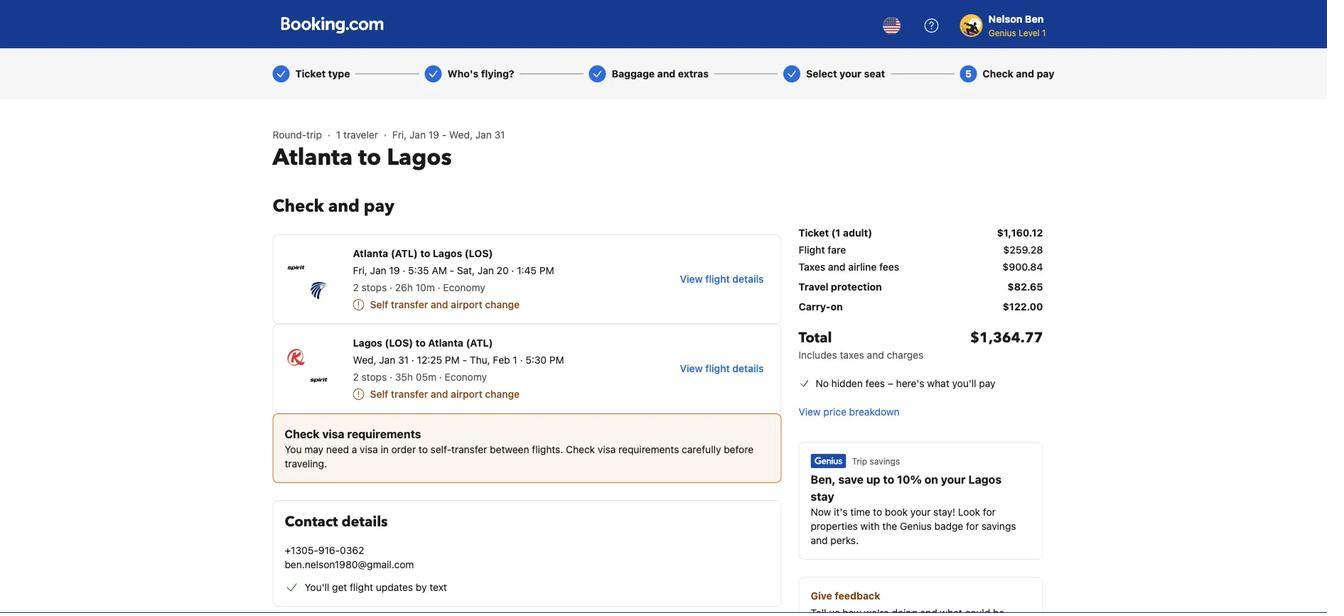 Task type: describe. For each thing, give the bounding box(es) containing it.
self for 26h
[[370, 299, 388, 311]]

genius inside ben, save up to 10% on your lagos stay now it's time to book your stay! look for properties with the genius badge for savings and perks.
[[900, 521, 932, 532]]

taxes
[[840, 349, 864, 361]]

flight fare cell
[[799, 243, 846, 257]]

fri, inside atlanta (atl) to lagos (los) fri, jan 19 · 5:35 am - sat, jan 20 · 1:45 pm 2 stops · 26h 10m · economy
[[353, 265, 367, 277]]

jan left 20
[[478, 265, 494, 277]]

perks.
[[830, 535, 859, 547]]

in
[[381, 444, 389, 456]]

pm right 12:25
[[445, 354, 460, 366]]

lagos inside round-trip · 1 traveler · fri, jan 19 - wed, jan 31 atlanta to lagos
[[387, 142, 452, 173]]

row containing carry-on
[[799, 297, 1043, 317]]

properties
[[811, 521, 858, 532]]

0 vertical spatial requirements
[[347, 428, 421, 441]]

view price breakdown element
[[799, 405, 900, 419]]

5:35
[[408, 265, 429, 277]]

10%
[[897, 473, 922, 487]]

19 inside round-trip · 1 traveler · fri, jan 19 - wed, jan 31 atlanta to lagos
[[428, 129, 439, 141]]

includes
[[799, 349, 837, 361]]

0362
[[340, 545, 364, 557]]

before
[[724, 444, 754, 456]]

to inside lagos (los) to atlanta (atl) wed, jan 31 · 12:25 pm - thu, feb 1 · 5:30 pm 2 stops · 35h 05m · economy
[[416, 337, 426, 349]]

view flight details for fri, jan 19 · 5:35 am - sat, jan 20 · 1:45 pm
[[680, 273, 764, 285]]

total includes taxes and charges
[[799, 328, 924, 361]]

$1,364.77 cell
[[970, 328, 1043, 363]]

change for 2 stops · 35h 05m · economy
[[485, 388, 520, 400]]

with
[[861, 521, 880, 532]]

12:25
[[417, 354, 442, 366]]

$82.65
[[1007, 281, 1043, 293]]

taxes
[[799, 261, 825, 273]]

spirit airlines image
[[310, 372, 327, 389]]

view for fri, jan 19 · 5:35 am - sat, jan 20 · 1:45 pm
[[680, 273, 703, 285]]

lagos inside lagos (los) to atlanta (atl) wed, jan 31 · 12:25 pm - thu, feb 1 · 5:30 pm 2 stops · 35h 05m · economy
[[353, 337, 382, 349]]

view flight details button for wed, jan 31 · 12:25 pm - thu, feb 1 · 5:30 pm
[[674, 356, 769, 382]]

(los) inside atlanta (atl) to lagos (los) fri, jan 19 · 5:35 am - sat, jan 20 · 1:45 pm 2 stops · 26h 10m · economy
[[465, 248, 493, 259]]

carry-
[[799, 301, 831, 313]]

· left the 5:35
[[403, 265, 405, 277]]

lagos inside atlanta (atl) to lagos (los) fri, jan 19 · 5:35 am - sat, jan 20 · 1:45 pm 2 stops · 26h 10m · economy
[[433, 248, 462, 259]]

total
[[799, 328, 832, 348]]

· left 35h at the left of page
[[390, 371, 392, 383]]

row containing taxes and airline fees
[[799, 260, 1043, 277]]

to right the up
[[883, 473, 894, 487]]

+1305-916-0362 ben.nelson1980@gmail.com
[[285, 545, 414, 571]]

round-
[[273, 129, 306, 141]]

genius inside nelson ben genius level 1
[[989, 28, 1016, 38]]

10m
[[416, 282, 435, 294]]

the
[[882, 521, 897, 532]]

31 inside lagos (los) to atlanta (atl) wed, jan 31 · 12:25 pm - thu, feb 1 · 5:30 pm 2 stops · 35h 05m · economy
[[398, 354, 409, 366]]

(los) inside lagos (los) to atlanta (atl) wed, jan 31 · 12:25 pm - thu, feb 1 · 5:30 pm 2 stops · 35h 05m · economy
[[385, 337, 413, 349]]

ben.nelson1980@gmail.com
[[285, 559, 414, 571]]

1 horizontal spatial pay
[[979, 378, 996, 390]]

charges
[[887, 349, 924, 361]]

check visa requirements you may need a visa in order to self-transfer between flights. check visa requirements carefully before traveling.
[[285, 428, 754, 470]]

self transfer and airport change for 10m
[[370, 299, 520, 311]]

· right 05m
[[439, 371, 442, 383]]

35h
[[395, 371, 413, 383]]

ticket type
[[295, 68, 350, 80]]

· left 26h
[[390, 282, 392, 294]]

transfer for 26h
[[391, 299, 428, 311]]

· right 10m
[[438, 282, 440, 294]]

carefully
[[682, 444, 721, 456]]

who's
[[448, 68, 479, 80]]

you'll
[[305, 582, 329, 594]]

type
[[328, 68, 350, 80]]

between
[[490, 444, 529, 456]]

order
[[391, 444, 416, 456]]

2 horizontal spatial pay
[[1037, 68, 1055, 80]]

seat
[[864, 68, 885, 80]]

2 horizontal spatial your
[[941, 473, 966, 487]]

- for lagos
[[450, 265, 454, 277]]

$122.00 cell
[[1003, 300, 1043, 314]]

5:30
[[526, 354, 547, 366]]

save
[[838, 473, 864, 487]]

to inside atlanta (atl) to lagos (los) fri, jan 19 · 5:35 am - sat, jan 20 · 1:45 pm 2 stops · 26h 10m · economy
[[420, 248, 430, 259]]

time
[[850, 506, 870, 518]]

book
[[885, 506, 908, 518]]

flights.
[[532, 444, 563, 456]]

nelson
[[989, 13, 1023, 25]]

stay
[[811, 490, 834, 504]]

2 vertical spatial your
[[910, 506, 931, 518]]

table containing total
[[799, 223, 1043, 368]]

trip savings
[[852, 456, 900, 466]]

contact details
[[285, 513, 388, 532]]

+1305-
[[285, 545, 318, 557]]

ben
[[1025, 13, 1044, 25]]

1 vertical spatial fees
[[866, 378, 885, 390]]

ticket for ticket type
[[295, 68, 326, 80]]

$259.28
[[1003, 244, 1043, 256]]

extras
[[678, 68, 709, 80]]

get
[[332, 582, 347, 594]]

view inside "link"
[[799, 406, 821, 418]]

round-trip · 1 traveler · fri, jan 19 - wed, jan 31 atlanta to lagos
[[273, 129, 505, 173]]

baggage and extras
[[612, 68, 709, 80]]

lagos inside ben, save up to 10% on your lagos stay now it's time to book your stay! look for properties with the genius badge for savings and perks.
[[968, 473, 1002, 487]]

transfer for 35h
[[391, 388, 428, 400]]

view flight details button for fri, jan 19 · 5:35 am - sat, jan 20 · 1:45 pm
[[674, 267, 769, 292]]

fare
[[828, 244, 846, 256]]

wed, inside lagos (los) to atlanta (atl) wed, jan 31 · 12:25 pm - thu, feb 1 · 5:30 pm 2 stops · 35h 05m · economy
[[353, 354, 376, 366]]

look
[[958, 506, 980, 518]]

check up spirit airlines image
[[273, 194, 324, 218]]

select your seat
[[806, 68, 885, 80]]

ticket for ticket (1 adult)
[[799, 227, 829, 239]]

it's
[[834, 506, 848, 518]]

give
[[811, 590, 832, 602]]

nelson ben genius level 1
[[989, 13, 1046, 38]]

hidden
[[831, 378, 863, 390]]

breakdown
[[849, 406, 900, 418]]

trip
[[306, 129, 322, 141]]

pm for (atl)
[[549, 354, 564, 366]]

view price breakdown
[[799, 406, 900, 418]]

row containing ticket (1 adult)
[[799, 223, 1043, 243]]

05m
[[416, 371, 436, 383]]

self-
[[431, 444, 451, 456]]

view price breakdown link
[[799, 405, 900, 419]]

need
[[326, 444, 349, 456]]

feb
[[493, 354, 510, 366]]

0 horizontal spatial visa
[[322, 428, 344, 441]]

taxes and airline fees cell
[[799, 260, 899, 274]]

(atl) inside atlanta (atl) to lagos (los) fri, jan 19 · 5:35 am - sat, jan 20 · 1:45 pm 2 stops · 26h 10m · economy
[[391, 248, 418, 259]]

carry-on
[[799, 301, 843, 313]]

travel
[[799, 281, 828, 293]]

1 vertical spatial pay
[[364, 194, 394, 218]]

give feedback
[[811, 590, 880, 602]]

carry-on cell
[[799, 300, 843, 314]]

2 vertical spatial details
[[341, 513, 388, 532]]

contact
[[285, 513, 338, 532]]

flight for fri, jan 19 · 5:35 am - sat, jan 20 · 1:45 pm
[[705, 273, 730, 285]]

31 inside round-trip · 1 traveler · fri, jan 19 - wed, jan 31 atlanta to lagos
[[494, 129, 505, 141]]

details for fri, jan 19 · 5:35 am - sat, jan 20 · 1:45 pm
[[732, 273, 764, 285]]

on inside "cell"
[[831, 301, 843, 313]]

to inside check visa requirements you may need a visa in order to self-transfer between flights. check visa requirements carefully before traveling.
[[419, 444, 428, 456]]

5
[[965, 68, 972, 80]]

what
[[927, 378, 949, 390]]

protection
[[831, 281, 882, 293]]

0 horizontal spatial for
[[966, 521, 979, 532]]

view for wed, jan 31 · 12:25 pm - thu, feb 1 · 5:30 pm
[[680, 363, 703, 375]]

and inside cell
[[828, 261, 846, 273]]



Task type: vqa. For each thing, say whether or not it's contained in the screenshot.
second View flight details from the bottom
yes



Task type: locate. For each thing, give the bounding box(es) containing it.
(atl) up the 5:35
[[391, 248, 418, 259]]

1 vertical spatial self transfer and airport change
[[370, 388, 520, 400]]

2 vertical spatial transfer
[[451, 444, 487, 456]]

to up the 5:35
[[420, 248, 430, 259]]

total cell
[[799, 328, 924, 363]]

transfer left between
[[451, 444, 487, 456]]

visa right a
[[360, 444, 378, 456]]

31 up 35h at the left of page
[[398, 354, 409, 366]]

your left stay!
[[910, 506, 931, 518]]

requirements left the carefully
[[619, 444, 679, 456]]

1 view flight details button from the top
[[674, 267, 769, 292]]

self transfer and airport change for 05m
[[370, 388, 520, 400]]

$82.65 cell
[[1007, 280, 1043, 294]]

pm right "1:45"
[[539, 265, 554, 277]]

2 vertical spatial 1
[[513, 354, 517, 366]]

kenya airways image
[[288, 349, 305, 366]]

1 horizontal spatial fri,
[[392, 129, 407, 141]]

feedback
[[835, 590, 880, 602]]

price
[[823, 406, 846, 418]]

ticket left type
[[295, 68, 326, 80]]

3 row from the top
[[799, 260, 1043, 277]]

0 vertical spatial for
[[983, 506, 996, 518]]

0 horizontal spatial savings
[[870, 456, 900, 466]]

0 vertical spatial self transfer and airport change
[[370, 299, 520, 311]]

spirit airlines image
[[288, 259, 305, 277]]

$900.84
[[1003, 261, 1043, 273]]

$1,364.77
[[970, 328, 1043, 348]]

1 vertical spatial on
[[925, 473, 938, 487]]

visa right the flights.
[[598, 444, 616, 456]]

ticket up flight
[[799, 227, 829, 239]]

2 horizontal spatial visa
[[598, 444, 616, 456]]

0 horizontal spatial 31
[[398, 354, 409, 366]]

jan left the 5:35
[[370, 265, 386, 277]]

wed, left 12:25
[[353, 354, 376, 366]]

1 right the level
[[1042, 28, 1046, 38]]

change down 20
[[485, 299, 520, 311]]

1:45
[[517, 265, 537, 277]]

0 vertical spatial your
[[840, 68, 862, 80]]

view flight details for wed, jan 31 · 12:25 pm - thu, feb 1 · 5:30 pm
[[680, 363, 764, 375]]

(los) up sat,
[[465, 248, 493, 259]]

1 horizontal spatial wed,
[[449, 129, 473, 141]]

pm inside atlanta (atl) to lagos (los) fri, jan 19 · 5:35 am - sat, jan 20 · 1:45 pm 2 stops · 26h 10m · economy
[[539, 265, 554, 277]]

up
[[866, 473, 880, 487]]

2 stops from the top
[[362, 371, 387, 383]]

details
[[732, 273, 764, 285], [732, 363, 764, 375], [341, 513, 388, 532]]

traveling.
[[285, 458, 327, 470]]

2 2 from the top
[[353, 371, 359, 383]]

your left seat
[[840, 68, 862, 80]]

am
[[432, 265, 447, 277]]

to down traveler
[[358, 142, 381, 173]]

1 vertical spatial (los)
[[385, 337, 413, 349]]

fri, right traveler
[[392, 129, 407, 141]]

0 vertical spatial 2
[[353, 282, 359, 294]]

19
[[428, 129, 439, 141], [389, 265, 400, 277]]

savings
[[870, 456, 900, 466], [981, 521, 1016, 532]]

egyptair image
[[310, 282, 327, 299]]

wed,
[[449, 129, 473, 141], [353, 354, 376, 366]]

· right 20
[[511, 265, 514, 277]]

details for wed, jan 31 · 12:25 pm - thu, feb 1 · 5:30 pm
[[732, 363, 764, 375]]

0 vertical spatial 31
[[494, 129, 505, 141]]

2 for 2 stops · 35h 05m · economy
[[353, 371, 359, 383]]

ticket inside cell
[[799, 227, 829, 239]]

(los) up 35h at the left of page
[[385, 337, 413, 349]]

2 for 2 stops · 26h 10m · economy
[[353, 282, 359, 294]]

2 vertical spatial pay
[[979, 378, 996, 390]]

check right 5
[[983, 68, 1014, 80]]

ben, save up to 10% on your lagos stay now it's time to book your stay! look for properties with the genius badge for savings and perks.
[[811, 473, 1016, 547]]

2 inside lagos (los) to atlanta (atl) wed, jan 31 · 12:25 pm - thu, feb 1 · 5:30 pm 2 stops · 35h 05m · economy
[[353, 371, 359, 383]]

row containing total
[[799, 317, 1043, 368]]

airline
[[848, 261, 877, 273]]

2 change from the top
[[485, 388, 520, 400]]

5 row from the top
[[799, 297, 1043, 317]]

baggage
[[612, 68, 655, 80]]

traveler
[[343, 129, 378, 141]]

may
[[304, 444, 323, 456]]

level
[[1019, 28, 1040, 38]]

you'll get flight updates by text
[[305, 582, 447, 594]]

0 vertical spatial stops
[[362, 282, 387, 294]]

2 inside atlanta (atl) to lagos (los) fri, jan 19 · 5:35 am - sat, jan 20 · 1:45 pm 2 stops · 26h 10m · economy
[[353, 282, 359, 294]]

1 vertical spatial atlanta
[[353, 248, 388, 259]]

0 horizontal spatial (los)
[[385, 337, 413, 349]]

savings inside ben, save up to 10% on your lagos stay now it's time to book your stay! look for properties with the genius badge for savings and perks.
[[981, 521, 1016, 532]]

0 vertical spatial airport
[[451, 299, 482, 311]]

airport down sat,
[[451, 299, 482, 311]]

stops inside lagos (los) to atlanta (atl) wed, jan 31 · 12:25 pm - thu, feb 1 · 5:30 pm 2 stops · 35h 05m · economy
[[362, 371, 387, 383]]

1 vertical spatial savings
[[981, 521, 1016, 532]]

on right 10%
[[925, 473, 938, 487]]

1 view flight details from the top
[[680, 273, 764, 285]]

1 horizontal spatial 31
[[494, 129, 505, 141]]

check right the flights.
[[566, 444, 595, 456]]

trip
[[852, 456, 867, 466]]

0 vertical spatial check and pay
[[983, 68, 1055, 80]]

–
[[888, 378, 893, 390]]

a
[[352, 444, 357, 456]]

fri,
[[392, 129, 407, 141], [353, 265, 367, 277]]

pm
[[539, 265, 554, 277], [445, 354, 460, 366], [549, 354, 564, 366]]

transfer down 35h at the left of page
[[391, 388, 428, 400]]

no
[[816, 378, 829, 390]]

1 vertical spatial fri,
[[353, 265, 367, 277]]

0 horizontal spatial fri,
[[353, 265, 367, 277]]

1 vertical spatial 2
[[353, 371, 359, 383]]

pay
[[1037, 68, 1055, 80], [364, 194, 394, 218], [979, 378, 996, 390]]

fees inside cell
[[879, 261, 899, 273]]

0 vertical spatial pay
[[1037, 68, 1055, 80]]

2 airport from the top
[[451, 388, 482, 400]]

1 vertical spatial your
[[941, 473, 966, 487]]

· left 12:25
[[411, 354, 414, 366]]

savings up the up
[[870, 456, 900, 466]]

stops left 35h at the left of page
[[362, 371, 387, 383]]

1 vertical spatial 19
[[389, 265, 400, 277]]

·
[[328, 129, 330, 141], [384, 129, 387, 141], [403, 265, 405, 277], [511, 265, 514, 277], [390, 282, 392, 294], [438, 282, 440, 294], [411, 354, 414, 366], [520, 354, 523, 366], [390, 371, 392, 383], [439, 371, 442, 383]]

view flight details
[[680, 273, 764, 285], [680, 363, 764, 375]]

$259.28 cell
[[1003, 243, 1043, 257]]

1 vertical spatial 31
[[398, 354, 409, 366]]

1 vertical spatial self
[[370, 388, 388, 400]]

travel protection cell
[[799, 280, 882, 294]]

now
[[811, 506, 831, 518]]

fri, inside round-trip · 1 traveler · fri, jan 19 - wed, jan 31 atlanta to lagos
[[392, 129, 407, 141]]

1 horizontal spatial check and pay
[[983, 68, 1055, 80]]

0 horizontal spatial -
[[442, 129, 447, 141]]

flight
[[799, 244, 825, 256]]

916-
[[318, 545, 340, 557]]

pm for (los)
[[539, 265, 554, 277]]

atlanta inside atlanta (atl) to lagos (los) fri, jan 19 · 5:35 am - sat, jan 20 · 1:45 pm 2 stops · 26h 10m · economy
[[353, 248, 388, 259]]

economy inside lagos (los) to atlanta (atl) wed, jan 31 · 12:25 pm - thu, feb 1 · 5:30 pm 2 stops · 35h 05m · economy
[[445, 371, 487, 383]]

1 change from the top
[[485, 299, 520, 311]]

1 vertical spatial change
[[485, 388, 520, 400]]

2 vertical spatial view
[[799, 406, 821, 418]]

airport down lagos (los) to atlanta (atl) wed, jan 31 · 12:25 pm - thu, feb 1 · 5:30 pm 2 stops · 35h 05m · economy
[[451, 388, 482, 400]]

requirements up the in
[[347, 428, 421, 441]]

economy for thu,
[[445, 371, 487, 383]]

0 vertical spatial change
[[485, 299, 520, 311]]

jan down the who's flying?
[[475, 129, 492, 141]]

(1
[[831, 227, 841, 239]]

visa
[[322, 428, 344, 441], [360, 444, 378, 456], [598, 444, 616, 456]]

1 horizontal spatial (los)
[[465, 248, 493, 259]]

0 horizontal spatial your
[[840, 68, 862, 80]]

1 vertical spatial 1
[[336, 129, 341, 141]]

no hidden fees – here's what you'll pay
[[816, 378, 996, 390]]

1 vertical spatial requirements
[[619, 444, 679, 456]]

here's
[[896, 378, 925, 390]]

airport for 2 stops · 26h 10m · economy
[[451, 299, 482, 311]]

view
[[680, 273, 703, 285], [680, 363, 703, 375], [799, 406, 821, 418]]

19 inside atlanta (atl) to lagos (los) fri, jan 19 · 5:35 am - sat, jan 20 · 1:45 pm 2 stops · 26h 10m · economy
[[389, 265, 400, 277]]

fees left "–" at the right
[[866, 378, 885, 390]]

0 vertical spatial flight
[[705, 273, 730, 285]]

check and pay
[[983, 68, 1055, 80], [273, 194, 394, 218]]

wed, inside round-trip · 1 traveler · fri, jan 19 - wed, jan 31 atlanta to lagos
[[449, 129, 473, 141]]

1 2 from the top
[[353, 282, 359, 294]]

pay right you'll
[[979, 378, 996, 390]]

jan right traveler
[[409, 129, 426, 141]]

stops for fri,
[[362, 282, 387, 294]]

(atl) inside lagos (los) to atlanta (atl) wed, jan 31 · 12:25 pm - thu, feb 1 · 5:30 pm 2 stops · 35h 05m · economy
[[466, 337, 493, 349]]

who's flying?
[[448, 68, 514, 80]]

self right egyptair image
[[370, 299, 388, 311]]

2 view flight details from the top
[[680, 363, 764, 375]]

genius
[[989, 28, 1016, 38], [900, 521, 932, 532]]

1 horizontal spatial 1
[[513, 354, 517, 366]]

for
[[983, 506, 996, 518], [966, 521, 979, 532]]

self
[[370, 299, 388, 311], [370, 388, 388, 400]]

2 right spirit airlines icon
[[353, 371, 359, 383]]

atlanta inside round-trip · 1 traveler · fri, jan 19 - wed, jan 31 atlanta to lagos
[[273, 142, 353, 173]]

1 inside round-trip · 1 traveler · fri, jan 19 - wed, jan 31 atlanta to lagos
[[336, 129, 341, 141]]

2 view flight details button from the top
[[674, 356, 769, 382]]

for right look on the right bottom of the page
[[983, 506, 996, 518]]

1 vertical spatial check and pay
[[273, 194, 394, 218]]

text
[[430, 582, 447, 594]]

for down look on the right bottom of the page
[[966, 521, 979, 532]]

visa up need
[[322, 428, 344, 441]]

row containing travel protection
[[799, 277, 1043, 297]]

atlanta (atl) to lagos (los) fri, jan 19 · 5:35 am - sat, jan 20 · 1:45 pm 2 stops · 26h 10m · economy
[[353, 248, 554, 294]]

$1,160.12
[[997, 227, 1043, 239]]

check up "you"
[[285, 428, 320, 441]]

self up the in
[[370, 388, 388, 400]]

31 down flying?
[[494, 129, 505, 141]]

2 self transfer and airport change from the top
[[370, 388, 520, 400]]

(atl) up thu,
[[466, 337, 493, 349]]

0 horizontal spatial genius
[[900, 521, 932, 532]]

fees right airline
[[879, 261, 899, 273]]

stay!
[[933, 506, 955, 518]]

1 airport from the top
[[451, 299, 482, 311]]

2 vertical spatial atlanta
[[428, 337, 463, 349]]

1 stops from the top
[[362, 282, 387, 294]]

1 vertical spatial genius
[[900, 521, 932, 532]]

$900.84 cell
[[1003, 260, 1043, 274]]

- inside round-trip · 1 traveler · fri, jan 19 - wed, jan 31 atlanta to lagos
[[442, 129, 447, 141]]

economy for sat,
[[443, 282, 485, 294]]

requirements
[[347, 428, 421, 441], [619, 444, 679, 456]]

flying?
[[481, 68, 514, 80]]

0 vertical spatial wed,
[[449, 129, 473, 141]]

economy down sat,
[[443, 282, 485, 294]]

0 horizontal spatial requirements
[[347, 428, 421, 441]]

1 vertical spatial view flight details button
[[674, 356, 769, 382]]

ticket (1 adult) cell
[[799, 226, 872, 240]]

1 horizontal spatial requirements
[[619, 444, 679, 456]]

give feedback button
[[811, 589, 1031, 613]]

2 horizontal spatial 1
[[1042, 28, 1046, 38]]

airport
[[451, 299, 482, 311], [451, 388, 482, 400]]

- inside atlanta (atl) to lagos (los) fri, jan 19 · 5:35 am - sat, jan 20 · 1:45 pm 2 stops · 26h 10m · economy
[[450, 265, 454, 277]]

economy inside atlanta (atl) to lagos (los) fri, jan 19 · 5:35 am - sat, jan 20 · 1:45 pm 2 stops · 26h 10m · economy
[[443, 282, 485, 294]]

1 horizontal spatial on
[[925, 473, 938, 487]]

pay down the level
[[1037, 68, 1055, 80]]

- inside lagos (los) to atlanta (atl) wed, jan 31 · 12:25 pm - thu, feb 1 · 5:30 pm 2 stops · 35h 05m · economy
[[462, 354, 467, 366]]

2 right egyptair image
[[353, 282, 359, 294]]

2 row from the top
[[799, 243, 1043, 260]]

$1,160.12 cell
[[997, 226, 1043, 240]]

1 self from the top
[[370, 299, 388, 311]]

and
[[657, 68, 676, 80], [1016, 68, 1034, 80], [328, 194, 360, 218], [828, 261, 846, 273], [431, 299, 448, 311], [867, 349, 884, 361], [431, 388, 448, 400], [811, 535, 828, 547]]

1 vertical spatial -
[[450, 265, 454, 277]]

0 vertical spatial fees
[[879, 261, 899, 273]]

· left 5:30 at the bottom of the page
[[520, 354, 523, 366]]

row containing flight fare
[[799, 243, 1043, 260]]

transfer down 26h
[[391, 299, 428, 311]]

20
[[497, 265, 509, 277]]

taxes and airline fees
[[799, 261, 899, 273]]

to up with
[[873, 506, 882, 518]]

transfer inside check visa requirements you may need a visa in order to self-transfer between flights. check visa requirements carefully before traveling.
[[451, 444, 487, 456]]

genius down nelson at right
[[989, 28, 1016, 38]]

0 vertical spatial 19
[[428, 129, 439, 141]]

26h
[[395, 282, 413, 294]]

stops
[[362, 282, 387, 294], [362, 371, 387, 383]]

updates
[[376, 582, 413, 594]]

wed, down the who's
[[449, 129, 473, 141]]

stops left 26h
[[362, 282, 387, 294]]

2 vertical spatial -
[[462, 354, 467, 366]]

stops inside atlanta (atl) to lagos (los) fri, jan 19 · 5:35 am - sat, jan 20 · 1:45 pm 2 stops · 26h 10m · economy
[[362, 282, 387, 294]]

1 vertical spatial airport
[[451, 388, 482, 400]]

1 vertical spatial details
[[732, 363, 764, 375]]

0 vertical spatial savings
[[870, 456, 900, 466]]

to inside round-trip · 1 traveler · fri, jan 19 - wed, jan 31 atlanta to lagos
[[358, 142, 381, 173]]

check
[[983, 68, 1014, 80], [273, 194, 324, 218], [285, 428, 320, 441], [566, 444, 595, 456]]

to up 12:25
[[416, 337, 426, 349]]

1 row from the top
[[799, 223, 1043, 243]]

self transfer and airport change down 05m
[[370, 388, 520, 400]]

by
[[416, 582, 427, 594]]

1 vertical spatial view flight details
[[680, 363, 764, 375]]

table
[[799, 223, 1043, 368]]

1 horizontal spatial your
[[910, 506, 931, 518]]

ticket
[[295, 68, 326, 80], [799, 227, 829, 239]]

1 horizontal spatial savings
[[981, 521, 1016, 532]]

pay down round-trip · 1 traveler · fri, jan 19 - wed, jan 31 atlanta to lagos
[[364, 194, 394, 218]]

1 horizontal spatial (atl)
[[466, 337, 493, 349]]

0 vertical spatial 1
[[1042, 28, 1046, 38]]

and inside ben, save up to 10% on your lagos stay now it's time to book your stay! look for properties with the genius badge for savings and perks.
[[811, 535, 828, 547]]

1 horizontal spatial genius
[[989, 28, 1016, 38]]

0 vertical spatial atlanta
[[273, 142, 353, 173]]

2 self from the top
[[370, 388, 388, 400]]

0 vertical spatial view flight details
[[680, 273, 764, 285]]

2 horizontal spatial -
[[462, 354, 467, 366]]

genius down book
[[900, 521, 932, 532]]

· right traveler
[[384, 129, 387, 141]]

and inside total includes taxes and charges
[[867, 349, 884, 361]]

0 vertical spatial transfer
[[391, 299, 428, 311]]

1 self transfer and airport change from the top
[[370, 299, 520, 311]]

savings right the badge
[[981, 521, 1016, 532]]

stops for wed,
[[362, 371, 387, 383]]

self transfer and airport change
[[370, 299, 520, 311], [370, 388, 520, 400]]

you'll
[[952, 378, 976, 390]]

0 vertical spatial (atl)
[[391, 248, 418, 259]]

booking.com logo image
[[281, 17, 384, 34], [281, 17, 384, 34]]

0 vertical spatial self
[[370, 299, 388, 311]]

0 horizontal spatial check and pay
[[273, 194, 394, 218]]

travel protection
[[799, 281, 882, 293]]

row
[[799, 223, 1043, 243], [799, 243, 1043, 260], [799, 260, 1043, 277], [799, 277, 1043, 297], [799, 297, 1043, 317], [799, 317, 1043, 368]]

fri, left the 5:35
[[353, 265, 367, 277]]

(atl)
[[391, 248, 418, 259], [466, 337, 493, 349]]

2 vertical spatial flight
[[350, 582, 373, 594]]

you
[[285, 444, 302, 456]]

select
[[806, 68, 837, 80]]

1 horizontal spatial -
[[450, 265, 454, 277]]

jan inside lagos (los) to atlanta (atl) wed, jan 31 · 12:25 pm - thu, feb 1 · 5:30 pm 2 stops · 35h 05m · economy
[[379, 354, 395, 366]]

genius image
[[811, 454, 846, 468], [811, 454, 846, 468]]

1 vertical spatial flight
[[705, 363, 730, 375]]

1 inside nelson ben genius level 1
[[1042, 28, 1046, 38]]

lagos
[[387, 142, 452, 173], [433, 248, 462, 259], [353, 337, 382, 349], [968, 473, 1002, 487]]

airport for 2 stops · 35h 05m · economy
[[451, 388, 482, 400]]

0 vertical spatial economy
[[443, 282, 485, 294]]

1 vertical spatial view
[[680, 363, 703, 375]]

1 horizontal spatial for
[[983, 506, 996, 518]]

0 vertical spatial ticket
[[295, 68, 326, 80]]

1 vertical spatial stops
[[362, 371, 387, 383]]

$122.00
[[1003, 301, 1043, 313]]

0 vertical spatial (los)
[[465, 248, 493, 259]]

1 left traveler
[[336, 129, 341, 141]]

0 vertical spatial fri,
[[392, 129, 407, 141]]

flight for wed, jan 31 · 12:25 pm - thu, feb 1 · 5:30 pm
[[705, 363, 730, 375]]

1 right "feb"
[[513, 354, 517, 366]]

on down travel protection cell
[[831, 301, 843, 313]]

your up stay!
[[941, 473, 966, 487]]

1 horizontal spatial ticket
[[799, 227, 829, 239]]

jan up 35h at the left of page
[[379, 354, 395, 366]]

self for 35h
[[370, 388, 388, 400]]

0 vertical spatial details
[[732, 273, 764, 285]]

1 inside lagos (los) to atlanta (atl) wed, jan 31 · 12:25 pm - thu, feb 1 · 5:30 pm 2 stops · 35h 05m · economy
[[513, 354, 517, 366]]

change down "feb"
[[485, 388, 520, 400]]

0 horizontal spatial ticket
[[295, 68, 326, 80]]

transfer
[[391, 299, 428, 311], [391, 388, 428, 400], [451, 444, 487, 456]]

to left self-
[[419, 444, 428, 456]]

change for 2 stops · 26h 10m · economy
[[485, 299, 520, 311]]

atlanta inside lagos (los) to atlanta (atl) wed, jan 31 · 12:25 pm - thu, feb 1 · 5:30 pm 2 stops · 35h 05m · economy
[[428, 337, 463, 349]]

1 vertical spatial transfer
[[391, 388, 428, 400]]

4 row from the top
[[799, 277, 1043, 297]]

0 vertical spatial view
[[680, 273, 703, 285]]

self transfer and airport change down 10m
[[370, 299, 520, 311]]

1 horizontal spatial visa
[[360, 444, 378, 456]]

badge
[[934, 521, 963, 532]]

- for atlanta
[[462, 354, 467, 366]]

0 vertical spatial view flight details button
[[674, 267, 769, 292]]

0 horizontal spatial 1
[[336, 129, 341, 141]]

sat,
[[457, 265, 475, 277]]

1 vertical spatial ticket
[[799, 227, 829, 239]]

1 vertical spatial wed,
[[353, 354, 376, 366]]

economy down thu,
[[445, 371, 487, 383]]

on inside ben, save up to 10% on your lagos stay now it's time to book your stay! look for properties with the genius badge for savings and perks.
[[925, 473, 938, 487]]

31
[[494, 129, 505, 141], [398, 354, 409, 366]]

6 row from the top
[[799, 317, 1043, 368]]

your
[[840, 68, 862, 80], [941, 473, 966, 487], [910, 506, 931, 518]]

· right trip
[[328, 129, 330, 141]]

view flight details button
[[674, 267, 769, 292], [674, 356, 769, 382]]

0 horizontal spatial wed,
[[353, 354, 376, 366]]

pm right 5:30 at the bottom of the page
[[549, 354, 564, 366]]



